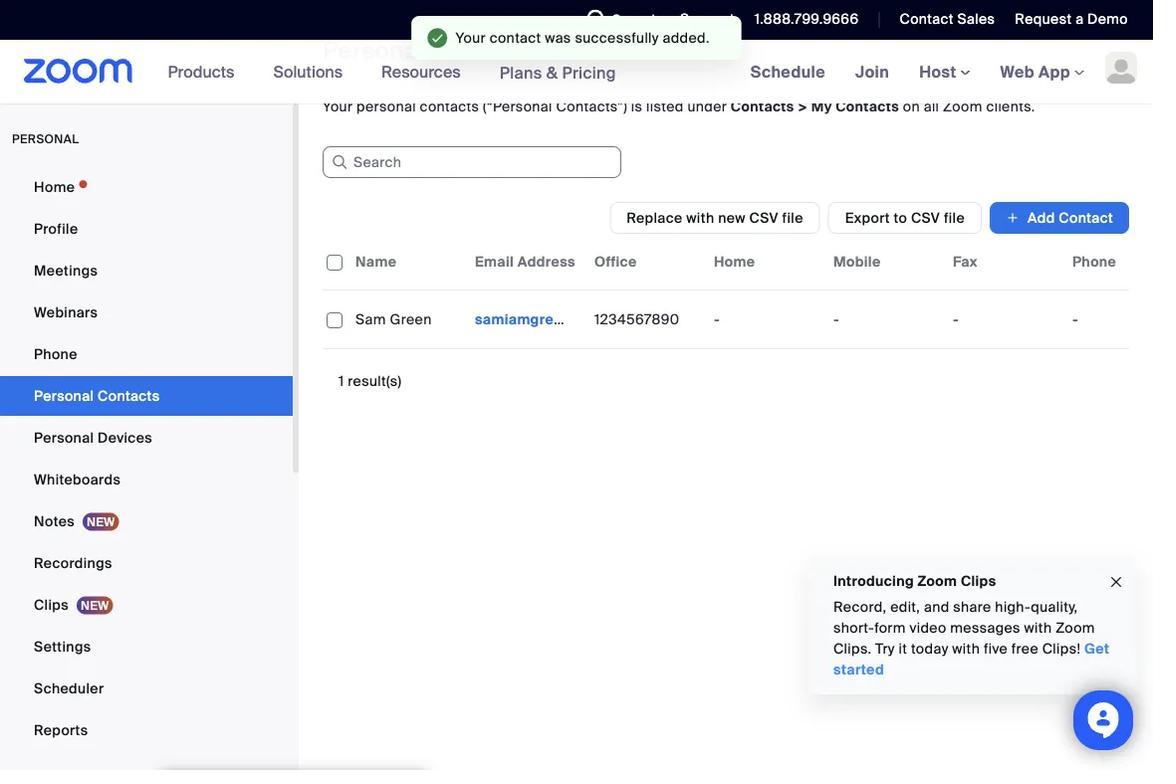 Task type: locate. For each thing, give the bounding box(es) containing it.
zoom logo image
[[24, 59, 133, 84]]

pricing
[[562, 62, 616, 83]]

0 vertical spatial phone
[[1073, 253, 1117, 271]]

app
[[1039, 61, 1071, 82]]

clips inside personal menu menu
[[34, 596, 69, 615]]

0 horizontal spatial home
[[34, 178, 75, 196]]

personal up personal
[[323, 35, 425, 66]]

product information navigation
[[153, 40, 631, 105]]

0 horizontal spatial clips
[[34, 596, 69, 615]]

get
[[1085, 640, 1110, 659]]

0 horizontal spatial personal contacts
[[34, 387, 160, 405]]

1 vertical spatial your
[[323, 97, 353, 116]]

1 horizontal spatial home
[[714, 253, 755, 271]]

was
[[545, 28, 571, 47]]

contact sales
[[900, 10, 995, 28]]

web
[[1001, 61, 1035, 82]]

2 csv from the left
[[911, 209, 940, 227]]

1 file from the left
[[783, 209, 804, 227]]

1 horizontal spatial clips
[[961, 572, 997, 591]]

products button
[[168, 40, 243, 104]]

green
[[390, 310, 432, 329]]

2 vertical spatial zoom
[[1056, 620, 1096, 638]]

contacts up devices
[[98, 387, 160, 405]]

1 vertical spatial with
[[1025, 620, 1052, 638]]

0 horizontal spatial csv
[[750, 209, 779, 227]]

reports link
[[0, 711, 293, 751]]

0 vertical spatial zoom
[[943, 97, 983, 116]]

introducing
[[834, 572, 914, 591]]

meetings navigation
[[736, 40, 1153, 105]]

1 vertical spatial clips
[[34, 596, 69, 615]]

your contact was successfully added.
[[456, 28, 710, 47]]

0 horizontal spatial your
[[323, 97, 353, 116]]

solutions
[[273, 61, 343, 82]]

your
[[456, 28, 486, 47], [323, 97, 353, 116]]

1 horizontal spatial phone
[[1073, 253, 1117, 271]]

products
[[168, 61, 234, 82]]

home up profile
[[34, 178, 75, 196]]

0 horizontal spatial phone
[[34, 345, 77, 364]]

with up free
[[1025, 620, 1052, 638]]

get started link
[[834, 640, 1110, 680]]

is
[[631, 97, 643, 116]]

whiteboards link
[[0, 460, 293, 500]]

schedule
[[751, 61, 826, 82]]

personal contacts inside the personal contacts link
[[34, 387, 160, 405]]

fax
[[953, 253, 978, 271]]

1 vertical spatial personal
[[34, 387, 94, 405]]

notes link
[[0, 502, 293, 542]]

samiamgreeneggsnham27@gmail.com link
[[475, 310, 746, 329]]

support link
[[665, 0, 740, 40], [680, 10, 735, 28]]

0 vertical spatial with
[[687, 209, 715, 227]]

sales
[[958, 10, 995, 28]]

clips.
[[834, 640, 872, 659]]

csv right new
[[750, 209, 779, 227]]

1 vertical spatial personal contacts
[[34, 387, 160, 405]]

with
[[687, 209, 715, 227], [1025, 620, 1052, 638], [953, 640, 980, 659]]

phone down add contact
[[1073, 253, 1117, 271]]

replace
[[627, 209, 683, 227]]

add contact button
[[990, 202, 1130, 234]]

personal up personal devices
[[34, 387, 94, 405]]

zoom up and
[[918, 572, 958, 591]]

close image
[[1109, 572, 1125, 594]]

messages
[[951, 620, 1021, 638]]

zoom
[[943, 97, 983, 116], [918, 572, 958, 591], [1056, 620, 1096, 638]]

csv
[[750, 209, 779, 227], [911, 209, 940, 227]]

1 horizontal spatial your
[[456, 28, 486, 47]]

phone link
[[0, 335, 293, 375]]

web app
[[1001, 61, 1071, 82]]

file inside button
[[944, 209, 965, 227]]

contact sales link
[[885, 0, 1000, 40], [900, 10, 995, 28]]

free
[[1012, 640, 1039, 659]]

added.
[[663, 28, 710, 47]]

zoom right all
[[943, 97, 983, 116]]

0 vertical spatial personal
[[323, 35, 425, 66]]

1 vertical spatial contact
[[1059, 209, 1114, 227]]

recordings
[[34, 554, 112, 573]]

contacts down join
[[836, 97, 899, 116]]

your for your personal contacts  ("personal contacts") is listed under contacts > my contacts on all zoom clients.
[[323, 97, 353, 116]]

office
[[595, 253, 637, 271]]

0 horizontal spatial with
[[687, 209, 715, 227]]

devices
[[98, 429, 152, 447]]

1.888.799.9666 button up schedule
[[740, 0, 864, 40]]

1.888.799.9666 button
[[740, 0, 864, 40], [755, 10, 859, 28]]

phone
[[1073, 253, 1117, 271], [34, 345, 77, 364]]

1
[[339, 372, 344, 390]]

csv inside "button"
[[750, 209, 779, 227]]

all
[[924, 97, 940, 116]]

-
[[714, 310, 720, 329], [834, 310, 840, 329], [953, 310, 959, 329], [1073, 310, 1079, 329]]

file right new
[[783, 209, 804, 227]]

personal contacts up contacts
[[323, 35, 538, 66]]

your down solutions
[[323, 97, 353, 116]]

zoom inside the record, edit, and share high-quality, short-form video messages with zoom clips. try it today with five free clips!
[[1056, 620, 1096, 638]]

settings
[[34, 638, 91, 656]]

clips up settings
[[34, 596, 69, 615]]

file
[[783, 209, 804, 227], [944, 209, 965, 227]]

banner
[[0, 40, 1153, 105]]

personal contacts up personal devices
[[34, 387, 160, 405]]

reports
[[34, 722, 88, 740]]

1 csv from the left
[[750, 209, 779, 227]]

0 vertical spatial your
[[456, 28, 486, 47]]

phone down webinars
[[34, 345, 77, 364]]

file up "fax"
[[944, 209, 965, 227]]

1 horizontal spatial file
[[944, 209, 965, 227]]

your right success image
[[456, 28, 486, 47]]

contacts left the >
[[731, 97, 794, 116]]

listed
[[647, 97, 684, 116]]

record,
[[834, 599, 887, 617]]

personal contacts link
[[0, 377, 293, 416]]

0 horizontal spatial contact
[[900, 10, 954, 28]]

record, edit, and share high-quality, short-form video messages with zoom clips. try it today with five free clips!
[[834, 599, 1096, 659]]

1 horizontal spatial csv
[[911, 209, 940, 227]]

contacts inside personal menu menu
[[98, 387, 160, 405]]

personal contacts
[[323, 35, 538, 66], [34, 387, 160, 405]]

video
[[910, 620, 947, 638]]

contact right add
[[1059, 209, 1114, 227]]

1 horizontal spatial contact
[[1059, 209, 1114, 227]]

home down new
[[714, 253, 755, 271]]

0 vertical spatial home
[[34, 178, 75, 196]]

2 vertical spatial with
[[953, 640, 980, 659]]

profile picture image
[[1106, 52, 1138, 84]]

contact
[[900, 10, 954, 28], [1059, 209, 1114, 227]]

2 file from the left
[[944, 209, 965, 227]]

plans
[[500, 62, 542, 83]]

0 vertical spatial personal contacts
[[323, 35, 538, 66]]

zoom up clips!
[[1056, 620, 1096, 638]]

clips up share in the right bottom of the page
[[961, 572, 997, 591]]

successfully
[[575, 28, 659, 47]]

application
[[323, 234, 1153, 350]]

1 - from the left
[[714, 310, 720, 329]]

0 vertical spatial clips
[[961, 572, 997, 591]]

personal
[[357, 97, 416, 116]]

profile link
[[0, 209, 293, 249]]

with down messages
[[953, 640, 980, 659]]

Search Contacts Input text field
[[323, 146, 622, 178]]

form
[[875, 620, 906, 638]]

2 vertical spatial personal
[[34, 429, 94, 447]]

1 vertical spatial home
[[714, 253, 755, 271]]

contact left sales
[[900, 10, 954, 28]]

csv right to
[[911, 209, 940, 227]]

1 horizontal spatial with
[[953, 640, 980, 659]]

address
[[518, 253, 576, 271]]

1 vertical spatial phone
[[34, 345, 77, 364]]

personal up whiteboards
[[34, 429, 94, 447]]

export to csv file
[[845, 209, 965, 227]]

your personal contacts  ("personal contacts") is listed under contacts > my contacts on all zoom clients.
[[323, 97, 1036, 116]]

0 horizontal spatial file
[[783, 209, 804, 227]]

support
[[680, 10, 735, 28]]

with left new
[[687, 209, 715, 227]]

contacts
[[431, 35, 538, 66], [731, 97, 794, 116], [836, 97, 899, 116], [98, 387, 160, 405]]

host button
[[920, 61, 971, 82]]



Task type: vqa. For each thing, say whether or not it's contained in the screenshot.
'with' within Welcome to Zoom Clips Record yourself and your screen to create a clip. You can share your clips with others.
no



Task type: describe. For each thing, give the bounding box(es) containing it.
five
[[984, 640, 1008, 659]]

home inside application
[[714, 253, 755, 271]]

introducing zoom clips
[[834, 572, 997, 591]]

1.888.799.9666
[[755, 10, 859, 28]]

resources
[[382, 61, 461, 82]]

help
[[1097, 41, 1130, 60]]

add contact
[[1028, 209, 1114, 227]]

application containing name
[[323, 234, 1153, 350]]

your for your contact was successfully added.
[[456, 28, 486, 47]]

recordings link
[[0, 544, 293, 584]]

solutions button
[[273, 40, 352, 104]]

personal for the personal contacts link
[[34, 387, 94, 405]]

host
[[920, 61, 961, 82]]

personal devices
[[34, 429, 152, 447]]

result(s)
[[348, 372, 402, 390]]

clients.
[[987, 97, 1036, 116]]

webinars link
[[0, 293, 293, 333]]

demo
[[1088, 10, 1129, 28]]

phone inside application
[[1073, 253, 1117, 271]]

export
[[845, 209, 890, 227]]

resources button
[[382, 40, 470, 104]]

home inside personal menu menu
[[34, 178, 75, 196]]

meetings link
[[0, 251, 293, 291]]

1234567890
[[595, 310, 680, 329]]

email address
[[475, 253, 576, 271]]

1 horizontal spatial personal contacts
[[323, 35, 538, 66]]

add
[[1028, 209, 1056, 227]]

add image
[[1006, 208, 1020, 228]]

settings link
[[0, 628, 293, 667]]

mobile
[[834, 253, 881, 271]]

started
[[834, 661, 885, 680]]

banner containing products
[[0, 40, 1153, 105]]

with inside replace with new csv file "button"
[[687, 209, 715, 227]]

high-
[[995, 599, 1031, 617]]

schedule link
[[736, 40, 841, 104]]

contacts")
[[556, 97, 628, 116]]

replace with new csv file
[[627, 209, 804, 227]]

short-
[[834, 620, 875, 638]]

csv inside button
[[911, 209, 940, 227]]

sam green
[[356, 310, 432, 329]]

1.888.799.9666 button up schedule link
[[755, 10, 859, 28]]

request
[[1015, 10, 1072, 28]]

replace with new csv file button
[[610, 202, 820, 234]]

try
[[876, 640, 895, 659]]

search button
[[572, 0, 665, 40]]

edit,
[[891, 599, 921, 617]]

sam
[[356, 310, 386, 329]]

clips!
[[1043, 640, 1081, 659]]

get started
[[834, 640, 1110, 680]]

today
[[911, 640, 949, 659]]

personal
[[12, 131, 79, 147]]

1 vertical spatial zoom
[[918, 572, 958, 591]]

scheduler link
[[0, 669, 293, 709]]

webinars
[[34, 303, 98, 322]]

search
[[612, 10, 660, 29]]

samiamgreeneggsnham27@gmail.com
[[475, 310, 746, 329]]

it
[[899, 640, 908, 659]]

request a demo
[[1015, 10, 1129, 28]]

contacts up ("personal on the left of page
[[431, 35, 538, 66]]

meetings
[[34, 261, 98, 280]]

notes
[[34, 512, 75, 531]]

personal devices link
[[0, 418, 293, 458]]

home link
[[0, 167, 293, 207]]

plans & pricing
[[500, 62, 616, 83]]

contacts
[[420, 97, 479, 116]]

0 vertical spatial contact
[[900, 10, 954, 28]]

quality,
[[1031, 599, 1078, 617]]

share
[[954, 599, 992, 617]]

and
[[924, 599, 950, 617]]

scheduler
[[34, 680, 104, 698]]

personal for the personal devices link
[[34, 429, 94, 447]]

my
[[811, 97, 832, 116]]

export to csv file button
[[828, 202, 982, 234]]

contact inside button
[[1059, 209, 1114, 227]]

success image
[[427, 28, 448, 48]]

under
[[688, 97, 727, 116]]

help link
[[1097, 35, 1130, 67]]

1 result(s)
[[339, 372, 402, 390]]

name
[[356, 253, 397, 271]]

3 - from the left
[[953, 310, 959, 329]]

phone inside personal menu menu
[[34, 345, 77, 364]]

2 - from the left
[[834, 310, 840, 329]]

file inside "button"
[[783, 209, 804, 227]]

&
[[547, 62, 558, 83]]

("personal
[[483, 97, 553, 116]]

whiteboards
[[34, 471, 121, 489]]

a
[[1076, 10, 1084, 28]]

2 horizontal spatial with
[[1025, 620, 1052, 638]]

personal menu menu
[[0, 167, 293, 753]]

to
[[894, 209, 908, 227]]

on
[[903, 97, 920, 116]]

web app button
[[1001, 61, 1085, 82]]

>
[[798, 97, 808, 116]]

4 - from the left
[[1073, 310, 1079, 329]]

clips link
[[0, 586, 293, 626]]

profile
[[34, 220, 78, 238]]



